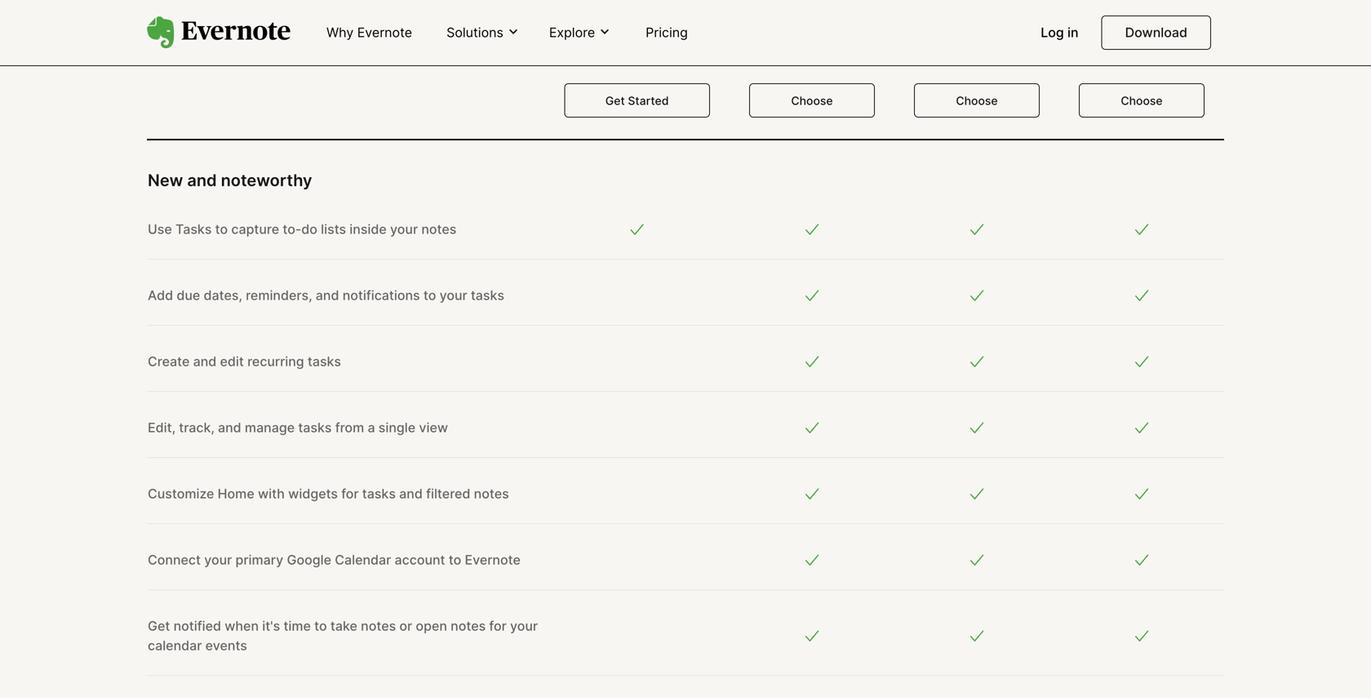 Task type: describe. For each thing, give the bounding box(es) containing it.
why
[[327, 24, 354, 40]]

customize home with widgets for tasks and filtered notes
[[148, 486, 509, 502]]

events
[[205, 638, 247, 653]]

lists
[[321, 221, 346, 237]]

for inside get notified when it's time to take notes or open notes for your calendar events
[[489, 618, 507, 634]]

monthly uploads
[[148, 24, 252, 40]]

view
[[419, 419, 448, 435]]

to-
[[283, 221, 302, 237]]

calendar
[[148, 638, 202, 653]]

60mb
[[619, 24, 656, 40]]

create and edit recurring tasks
[[148, 353, 341, 369]]

add
[[148, 287, 173, 303]]

inside
[[350, 221, 387, 237]]

+
[[1126, 24, 1135, 40]]

calendar
[[335, 552, 391, 568]]

and left filtered
[[399, 486, 423, 502]]

pricing link
[[636, 18, 698, 49]]

choose for 3rd choose link from the right
[[791, 94, 833, 108]]

get started
[[606, 94, 669, 108]]

take
[[331, 618, 358, 634]]

track,
[[179, 419, 215, 435]]

2 choose link from the left
[[915, 84, 1040, 118]]

3 choose link from the left
[[1079, 84, 1205, 118]]

get for get notified when it's time to take notes or open notes for your calendar events
[[148, 618, 170, 634]]

and right reminders,
[[316, 287, 339, 303]]

teams
[[1118, 40, 1167, 56]]

notified
[[174, 618, 221, 634]]

2gb/user
[[1139, 24, 1196, 40]]

google
[[287, 552, 331, 568]]

download link
[[1102, 16, 1212, 50]]

a
[[368, 419, 375, 435]]

edit, track, and manage tasks from a single view
[[148, 419, 448, 435]]

explore button
[[545, 24, 617, 42]]

edit
[[220, 353, 244, 369]]

recurring
[[247, 353, 304, 369]]

notes right filtered
[[474, 486, 509, 502]]

to right tasks
[[215, 221, 228, 237]]

choose for 2nd choose link from the left
[[956, 94, 998, 108]]

dates,
[[204, 287, 242, 303]]

connect your primary google calendar account to evernote
[[148, 552, 521, 568]]

create
[[148, 353, 190, 369]]

notes right inside
[[422, 221, 457, 237]]

new and noteworthy
[[148, 170, 312, 190]]

evernote logo image
[[147, 16, 291, 49]]

your inside get notified when it's time to take notes or open notes for your calendar events
[[510, 618, 538, 634]]

and left edit
[[193, 353, 217, 369]]

monthly
[[148, 24, 199, 40]]

or
[[400, 618, 413, 634]]

1 choose link from the left
[[750, 84, 875, 118]]

time
[[284, 618, 311, 634]]

to inside get notified when it's time to take notes or open notes for your calendar events
[[315, 618, 327, 634]]

connect
[[148, 552, 201, 568]]

open
[[416, 618, 447, 634]]

reminders,
[[246, 287, 312, 303]]

and right track,
[[218, 419, 241, 435]]



Task type: vqa. For each thing, say whether or not it's contained in the screenshot.
filtered
yes



Task type: locate. For each thing, give the bounding box(es) containing it.
for
[[341, 486, 359, 502], [489, 618, 507, 634]]

0 vertical spatial for
[[341, 486, 359, 502]]

it's
[[262, 618, 280, 634]]

0 horizontal spatial get
[[148, 618, 170, 634]]

account
[[395, 552, 445, 568]]

1 horizontal spatial choose link
[[915, 84, 1040, 118]]

filtered
[[426, 486, 471, 502]]

for right open
[[489, 618, 507, 634]]

2 choose from the left
[[956, 94, 998, 108]]

pricing
[[646, 24, 688, 40]]

notes
[[422, 221, 457, 237], [474, 486, 509, 502], [361, 618, 396, 634], [451, 618, 486, 634]]

from
[[335, 419, 364, 435]]

use
[[148, 221, 172, 237]]

get up calendar
[[148, 618, 170, 634]]

get left started
[[606, 94, 625, 108]]

and
[[187, 170, 217, 190], [316, 287, 339, 303], [193, 353, 217, 369], [218, 419, 241, 435], [399, 486, 423, 502]]

widgets
[[288, 486, 338, 502]]

download
[[1126, 24, 1188, 40]]

primary
[[236, 552, 284, 568]]

noteworthy
[[221, 170, 312, 190]]

evernote right why
[[357, 24, 412, 40]]

use tasks to capture to-do lists inside your notes
[[148, 221, 457, 237]]

customize
[[148, 486, 214, 502]]

2 horizontal spatial choose
[[1121, 94, 1163, 108]]

get inside get notified when it's time to take notes or open notes for your calendar events
[[148, 618, 170, 634]]

tasks
[[176, 221, 212, 237]]

edit,
[[148, 419, 176, 435]]

new
[[148, 170, 183, 190]]

1 horizontal spatial choose
[[956, 94, 998, 108]]

get started link
[[564, 84, 710, 118]]

0 horizontal spatial choose
[[791, 94, 833, 108]]

why evernote link
[[317, 18, 422, 49]]

single
[[379, 419, 416, 435]]

1 horizontal spatial for
[[489, 618, 507, 634]]

your
[[390, 221, 418, 237], [440, 287, 468, 303], [204, 552, 232, 568], [510, 618, 538, 634]]

uploads
[[202, 24, 252, 40]]

0 vertical spatial evernote
[[357, 24, 412, 40]]

1 vertical spatial get
[[148, 618, 170, 634]]

evernote right account
[[465, 552, 521, 568]]

and right new
[[187, 170, 217, 190]]

2 horizontal spatial choose link
[[1079, 84, 1205, 118]]

0 horizontal spatial evernote
[[357, 24, 412, 40]]

get notified when it's time to take notes or open notes for your calendar events
[[148, 618, 538, 653]]

notes right open
[[451, 618, 486, 634]]

log in
[[1041, 24, 1079, 40]]

1 horizontal spatial get
[[606, 94, 625, 108]]

add due dates, reminders, and notifications to your tasks
[[148, 287, 505, 303]]

20gb
[[1088, 24, 1123, 40]]

evernote
[[357, 24, 412, 40], [465, 552, 521, 568]]

why evernote
[[327, 24, 412, 40]]

get
[[606, 94, 625, 108], [148, 618, 170, 634]]

to right notifications
[[424, 287, 436, 303]]

solutions
[[447, 24, 504, 40]]

1 horizontal spatial evernote
[[465, 552, 521, 568]]

choose for third choose link from the left
[[1121, 94, 1163, 108]]

due
[[177, 287, 200, 303]]

to right account
[[449, 552, 462, 568]]

tasks
[[471, 287, 505, 303], [308, 353, 341, 369], [298, 419, 332, 435], [362, 486, 396, 502]]

1 choose from the left
[[791, 94, 833, 108]]

home
[[218, 486, 255, 502]]

started
[[628, 94, 669, 108]]

solutions button
[[442, 24, 525, 42]]

notes left or
[[361, 618, 396, 634]]

get for get started
[[606, 94, 625, 108]]

when
[[225, 618, 259, 634]]

for right widgets
[[341, 486, 359, 502]]

20gb + 2gb/user
[[1088, 24, 1196, 40]]

capture
[[231, 221, 279, 237]]

1 vertical spatial for
[[489, 618, 507, 634]]

0 horizontal spatial choose link
[[750, 84, 875, 118]]

0 horizontal spatial for
[[341, 486, 359, 502]]

explore
[[549, 24, 595, 40]]

1 vertical spatial evernote
[[465, 552, 521, 568]]

manage
[[245, 419, 295, 435]]

log in link
[[1031, 18, 1089, 49]]

notifications
[[343, 287, 420, 303]]

choose link
[[750, 84, 875, 118], [915, 84, 1040, 118], [1079, 84, 1205, 118]]

in
[[1068, 24, 1079, 40]]

to left take
[[315, 618, 327, 634]]

do
[[302, 221, 318, 237]]

0 vertical spatial get
[[606, 94, 625, 108]]

3 choose from the left
[[1121, 94, 1163, 108]]

to
[[215, 221, 228, 237], [424, 287, 436, 303], [449, 552, 462, 568], [315, 618, 327, 634]]

choose
[[791, 94, 833, 108], [956, 94, 998, 108], [1121, 94, 1163, 108]]

log
[[1041, 24, 1065, 40]]

with
[[258, 486, 285, 502]]



